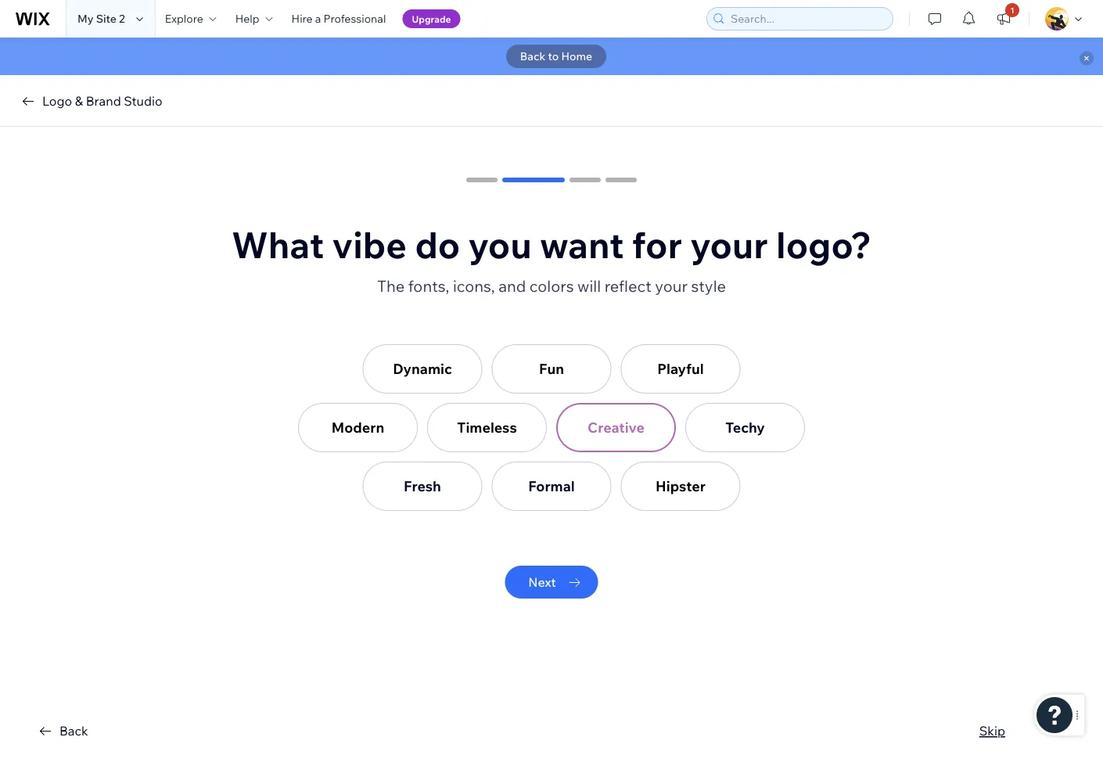 Task type: describe. For each thing, give the bounding box(es) containing it.
the fonts, icons, and colors will reflect your style
[[377, 276, 727, 296]]

modern button
[[298, 403, 418, 453]]

creative
[[588, 419, 645, 436]]

fresh button
[[363, 462, 483, 511]]

Search... field
[[727, 8, 889, 30]]

vibe
[[332, 222, 407, 267]]

do
[[415, 222, 461, 267]]

for
[[632, 222, 683, 267]]

hipster
[[656, 478, 706, 495]]

explore
[[165, 12, 203, 25]]

back for back to home
[[520, 49, 546, 63]]

logo & brand studio
[[42, 93, 163, 109]]

timeless button
[[427, 403, 547, 453]]

fonts,
[[408, 276, 450, 296]]

1 button
[[987, 0, 1022, 38]]

logo & brand studio button
[[19, 92, 163, 110]]

and
[[499, 276, 526, 296]]

back to home button
[[506, 45, 607, 68]]

what vibe do you want for your logo?
[[232, 222, 872, 267]]

hire a professional
[[292, 12, 386, 25]]

will
[[578, 276, 601, 296]]

playful button
[[621, 344, 741, 394]]

0 horizontal spatial your
[[656, 276, 688, 296]]

my site 2
[[78, 12, 125, 25]]

professional
[[324, 12, 386, 25]]

skip button
[[980, 722, 1006, 741]]

upgrade
[[412, 13, 451, 25]]

1
[[1011, 5, 1015, 15]]

back to home
[[520, 49, 593, 63]]

techy
[[726, 419, 766, 436]]

next button
[[505, 566, 599, 599]]

colors
[[530, 276, 574, 296]]

hire
[[292, 12, 313, 25]]

hipster button
[[621, 462, 741, 511]]

the
[[377, 276, 405, 296]]

help
[[235, 12, 260, 25]]

formal button
[[492, 462, 612, 511]]

&
[[75, 93, 83, 109]]



Task type: vqa. For each thing, say whether or not it's contained in the screenshot.
Behavior Overview
no



Task type: locate. For each thing, give the bounding box(es) containing it.
1 horizontal spatial your
[[691, 222, 769, 267]]

0 vertical spatial back
[[520, 49, 546, 63]]

to
[[548, 49, 559, 63]]

upgrade button
[[403, 9, 461, 28]]

dynamic button
[[363, 344, 483, 394]]

modern
[[332, 419, 385, 436]]

0 vertical spatial your
[[691, 222, 769, 267]]

back
[[520, 49, 546, 63], [60, 723, 88, 739]]

1 vertical spatial your
[[656, 276, 688, 296]]

creative button
[[557, 403, 676, 453]]

fresh
[[404, 478, 441, 495]]

back button
[[36, 722, 88, 741]]

1 horizontal spatial back
[[520, 49, 546, 63]]

0 horizontal spatial back
[[60, 723, 88, 739]]

skip
[[980, 723, 1006, 739]]

back inside back to home 'button'
[[520, 49, 546, 63]]

hire a professional link
[[282, 0, 396, 38]]

back to home alert
[[0, 38, 1104, 75]]

style
[[692, 276, 727, 296]]

brand
[[86, 93, 121, 109]]

site
[[96, 12, 117, 25]]

techy button
[[686, 403, 806, 453]]

my
[[78, 12, 94, 25]]

reflect
[[605, 276, 652, 296]]

back inside back button
[[60, 723, 88, 739]]

want
[[540, 222, 624, 267]]

your up style
[[691, 222, 769, 267]]

you
[[469, 222, 532, 267]]

dynamic
[[393, 360, 452, 378]]

playful
[[658, 360, 704, 378]]

your left style
[[656, 276, 688, 296]]

home
[[562, 49, 593, 63]]

next
[[529, 575, 556, 590]]

2
[[119, 12, 125, 25]]

timeless
[[457, 419, 517, 436]]

logo?
[[777, 222, 872, 267]]

back for back
[[60, 723, 88, 739]]

logo
[[42, 93, 72, 109]]

1 vertical spatial back
[[60, 723, 88, 739]]

fun button
[[492, 344, 612, 394]]

what
[[232, 222, 324, 267]]

formal
[[529, 478, 575, 495]]

help button
[[226, 0, 282, 38]]

a
[[315, 12, 321, 25]]

fun
[[539, 360, 564, 378]]

icons,
[[453, 276, 495, 296]]

studio
[[124, 93, 163, 109]]

your
[[691, 222, 769, 267], [656, 276, 688, 296]]



